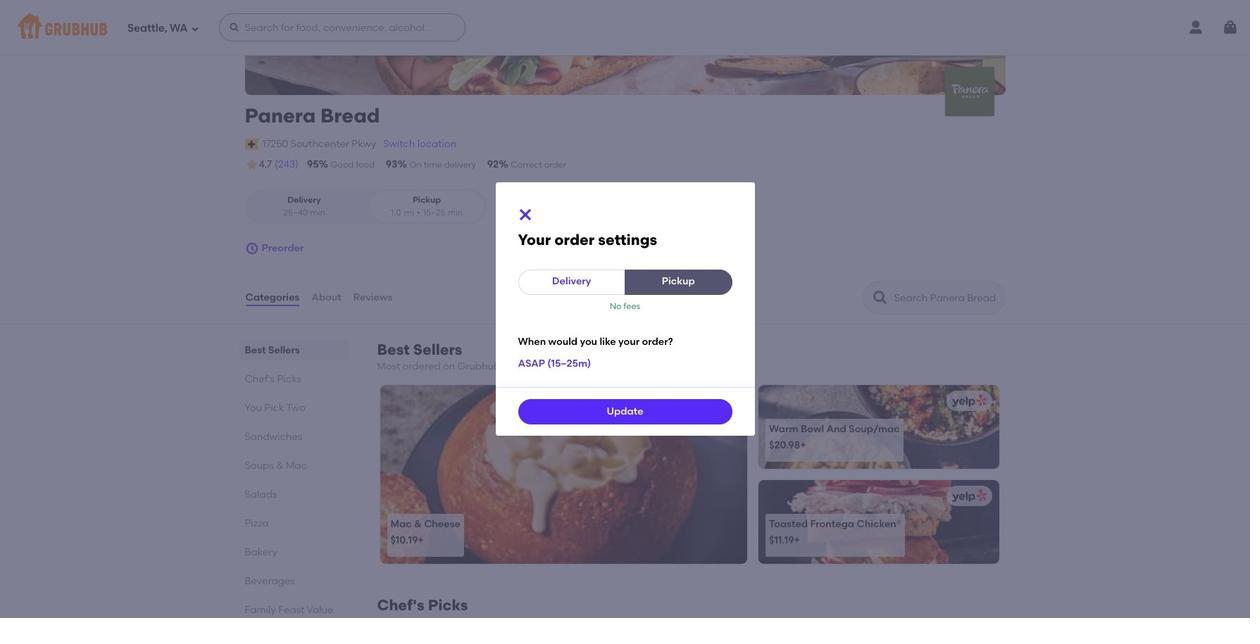 Task type: vqa. For each thing, say whether or not it's contained in the screenshot.
"beverages"
yes



Task type: locate. For each thing, give the bounding box(es) containing it.
& inside mac & cheese $10.19 +
[[414, 518, 422, 530]]

panera
[[245, 104, 316, 127]]

$11.19
[[769, 535, 794, 547]]

sellers inside tab
[[268, 344, 300, 356]]

0 horizontal spatial min
[[310, 208, 325, 217]]

delivery button
[[518, 269, 625, 295]]

+ inside mac & cheese $10.19 +
[[418, 535, 424, 547]]

sellers for best sellers most ordered on grubhub
[[413, 341, 462, 359]]

25–40
[[283, 208, 308, 217]]

pickup for pickup 1.0 mi • 15–25 min
[[413, 195, 441, 205]]

min right 25–40
[[310, 208, 325, 217]]

0 vertical spatial mac
[[286, 460, 307, 472]]

2 min from the left
[[448, 208, 463, 217]]

about
[[311, 291, 341, 303]]

your
[[618, 336, 640, 348]]

& inside tab
[[276, 460, 284, 472]]

would
[[548, 336, 578, 348]]

chef's picks down $10.19
[[377, 597, 468, 614]]

1 horizontal spatial mac
[[391, 518, 412, 530]]

1 vertical spatial order
[[554, 231, 595, 248]]

best inside tab
[[245, 344, 266, 356]]

chef's picks
[[245, 373, 301, 385], [377, 597, 468, 614]]

95
[[307, 158, 319, 170]]

pickup up order?
[[662, 276, 695, 288]]

1 vertical spatial &
[[414, 518, 422, 530]]

1 vertical spatial delivery
[[552, 276, 591, 288]]

mac up salads tab
[[286, 460, 307, 472]]

delivery down your order settings
[[552, 276, 591, 288]]

warm
[[769, 423, 798, 435]]

Search Panera Bread search field
[[893, 292, 1000, 305]]

yelp image for toasted frontega chicken®
[[950, 490, 987, 503]]

yelp image for mac & cheese
[[697, 395, 735, 408]]

mac & cheese $10.19 +
[[391, 518, 461, 547]]

best inside best sellers most ordered on grubhub
[[377, 341, 410, 359]]

$10.19
[[391, 535, 418, 547]]

you
[[580, 336, 597, 348]]

correct order
[[511, 160, 566, 170]]

warm bowl and soup/mac $20.98 +
[[769, 423, 900, 452]]

pickup inside pickup 1.0 mi • 15–25 min
[[413, 195, 441, 205]]

1 vertical spatial chef's
[[377, 597, 424, 614]]

best up the 'chef's picks' tab
[[245, 344, 266, 356]]

min right the 15–25
[[448, 208, 463, 217]]

2 horizontal spatial +
[[800, 440, 806, 452]]

delivery up 25–40
[[287, 195, 321, 205]]

delivery for delivery 25–40 min
[[287, 195, 321, 205]]

& up $10.19
[[414, 518, 422, 530]]

0 horizontal spatial mac
[[286, 460, 307, 472]]

pickup up the 15–25
[[413, 195, 441, 205]]

& right soups
[[276, 460, 284, 472]]

17250 southcenter pkwy button
[[262, 136, 377, 152]]

0 vertical spatial pickup
[[413, 195, 441, 205]]

1 vertical spatial chef's picks
[[377, 597, 468, 614]]

search icon image
[[872, 289, 888, 306]]

17250
[[262, 138, 288, 150]]

preorder button
[[245, 236, 304, 261]]

0 horizontal spatial chef's
[[245, 373, 275, 385]]

1 horizontal spatial sellers
[[413, 341, 462, 359]]

1 horizontal spatial &
[[414, 518, 422, 530]]

svg image inside preorder 'button'
[[245, 242, 259, 256]]

delivery inside 'button'
[[552, 276, 591, 288]]

0 horizontal spatial pickup
[[413, 195, 441, 205]]

pizza
[[245, 518, 269, 530]]

&
[[276, 460, 284, 472], [414, 518, 422, 530]]

0 vertical spatial &
[[276, 460, 284, 472]]

order right the correct
[[544, 160, 566, 170]]

switch
[[383, 138, 415, 150]]

categories
[[245, 291, 299, 303]]

pizza tab
[[245, 516, 343, 531]]

(243)
[[275, 158, 299, 170]]

1 vertical spatial mac
[[391, 518, 412, 530]]

delivery
[[444, 160, 476, 170]]

17250 southcenter pkwy
[[262, 138, 376, 150]]

picks
[[277, 373, 301, 385], [428, 597, 468, 614]]

best for best sellers
[[245, 344, 266, 356]]

order for correct
[[544, 160, 566, 170]]

+ for toasted frontega chicken® $11.19 +
[[794, 535, 800, 547]]

best sellers most ordered on grubhub
[[377, 341, 500, 373]]

you pick two tab
[[245, 401, 343, 416]]

order
[[544, 160, 566, 170], [554, 231, 595, 248]]

1 min from the left
[[310, 208, 325, 217]]

+ for mac & cheese $10.19 +
[[418, 535, 424, 547]]

delivery inside delivery 25–40 min
[[287, 195, 321, 205]]

1 horizontal spatial +
[[794, 535, 800, 547]]

1 horizontal spatial best
[[377, 341, 410, 359]]

1 horizontal spatial min
[[448, 208, 463, 217]]

0 horizontal spatial sellers
[[268, 344, 300, 356]]

grubhub
[[457, 361, 500, 373]]

salads tab
[[245, 487, 343, 502]]

sellers
[[413, 341, 462, 359], [268, 344, 300, 356]]

chef's inside tab
[[245, 373, 275, 385]]

mac inside mac & cheese $10.19 +
[[391, 518, 412, 530]]

order right your
[[554, 231, 595, 248]]

4.7
[[259, 159, 272, 170]]

two
[[286, 402, 305, 414]]

chef's down $10.19
[[377, 597, 424, 614]]

sellers up on
[[413, 341, 462, 359]]

sellers up the 'chef's picks' tab
[[268, 344, 300, 356]]

feast
[[278, 604, 304, 616]]

svg image
[[1222, 19, 1239, 36], [191, 24, 199, 33], [517, 206, 533, 223], [245, 242, 259, 256]]

order?
[[642, 336, 673, 348]]

1 vertical spatial picks
[[428, 597, 468, 614]]

0 vertical spatial chef's
[[245, 373, 275, 385]]

pickup for pickup
[[662, 276, 695, 288]]

0 vertical spatial picks
[[277, 373, 301, 385]]

0 horizontal spatial best
[[245, 344, 266, 356]]

pickup button
[[625, 269, 732, 295]]

chef's picks down best sellers
[[245, 373, 301, 385]]

0 horizontal spatial &
[[276, 460, 284, 472]]

when
[[518, 336, 546, 348]]

yelp image
[[697, 395, 735, 408], [950, 395, 987, 408], [950, 490, 987, 503]]

0 horizontal spatial delivery
[[287, 195, 321, 205]]

best up most
[[377, 341, 410, 359]]

salads
[[245, 489, 277, 501]]

+ inside toasted frontega chicken® $11.19 +
[[794, 535, 800, 547]]

mac up $10.19
[[391, 518, 412, 530]]

mac inside tab
[[286, 460, 307, 472]]

0 horizontal spatial picks
[[277, 373, 301, 385]]

0 vertical spatial chef's picks
[[245, 373, 301, 385]]

1 horizontal spatial pickup
[[662, 276, 695, 288]]

mac
[[286, 460, 307, 472], [391, 518, 412, 530]]

chef's up you
[[245, 373, 275, 385]]

0 vertical spatial delivery
[[287, 195, 321, 205]]

delivery
[[287, 195, 321, 205], [552, 276, 591, 288]]

1 vertical spatial pickup
[[662, 276, 695, 288]]

min
[[310, 208, 325, 217], [448, 208, 463, 217]]

cheese
[[424, 518, 461, 530]]

& for cheese
[[414, 518, 422, 530]]

soups & mac tab
[[245, 459, 343, 473]]

best
[[377, 341, 410, 359], [245, 344, 266, 356]]

pickup inside button
[[662, 276, 695, 288]]

picks inside tab
[[277, 373, 301, 385]]

sellers inside best sellers most ordered on grubhub
[[413, 341, 462, 359]]

sellers for best sellers
[[268, 344, 300, 356]]

switch location button
[[383, 136, 457, 152]]

0 horizontal spatial chef's picks
[[245, 373, 301, 385]]

option group
[[245, 189, 486, 225]]

0 vertical spatial order
[[544, 160, 566, 170]]

1 horizontal spatial delivery
[[552, 276, 591, 288]]

& for mac
[[276, 460, 284, 472]]

pickup
[[413, 195, 441, 205], [662, 276, 695, 288]]

0 horizontal spatial +
[[418, 535, 424, 547]]

no
[[610, 301, 621, 311]]

15–25
[[423, 208, 446, 217]]



Task type: describe. For each thing, give the bounding box(es) containing it.
most
[[377, 361, 400, 373]]

subscription pass image
[[245, 139, 259, 150]]

no fees
[[610, 301, 640, 311]]

soups
[[245, 460, 274, 472]]

beverages
[[245, 575, 295, 587]]

on
[[409, 160, 422, 170]]

best sellers
[[245, 344, 300, 356]]

1 horizontal spatial chef's
[[377, 597, 424, 614]]

panera bread
[[245, 104, 380, 127]]

star icon image
[[245, 158, 259, 172]]

yelp image for warm bowl and soup/mac
[[950, 395, 987, 408]]

•
[[417, 208, 420, 217]]

svg image
[[229, 22, 240, 33]]

delivery for delivery
[[552, 276, 591, 288]]

frontega
[[810, 518, 854, 530]]

pickup 1.0 mi • 15–25 min
[[391, 195, 463, 217]]

asap (15–25m) button
[[518, 352, 591, 377]]

sandwiches
[[245, 431, 302, 443]]

seattle, wa
[[127, 22, 188, 34]]

min inside pickup 1.0 mi • 15–25 min
[[448, 208, 463, 217]]

settings
[[598, 231, 657, 248]]

food
[[356, 160, 375, 170]]

preorder
[[262, 242, 304, 254]]

+ inside warm bowl and soup/mac $20.98 +
[[800, 440, 806, 452]]

like
[[600, 336, 616, 348]]

asap (15–25m)
[[518, 358, 591, 370]]

soups & mac
[[245, 460, 307, 472]]

chef's picks inside tab
[[245, 373, 301, 385]]

correct
[[511, 160, 542, 170]]

chef's picks tab
[[245, 372, 343, 387]]

bakery
[[245, 547, 277, 559]]

reviews button
[[353, 273, 393, 323]]

chicken®
[[857, 518, 902, 530]]

southcenter
[[291, 138, 349, 150]]

wa
[[170, 22, 188, 34]]

option group containing delivery 25–40 min
[[245, 189, 486, 225]]

update button
[[518, 400, 732, 425]]

min inside delivery 25–40 min
[[310, 208, 325, 217]]

asap
[[518, 358, 545, 370]]

bakery tab
[[245, 545, 343, 560]]

good food
[[331, 160, 375, 170]]

ordered
[[403, 361, 441, 373]]

92
[[487, 158, 499, 170]]

you pick two
[[245, 402, 305, 414]]

93
[[386, 158, 397, 170]]

family feast value
[[245, 604, 333, 618]]

bowl
[[801, 423, 824, 435]]

pick
[[264, 402, 284, 414]]

switch location
[[383, 138, 457, 150]]

reviews
[[353, 291, 392, 303]]

family
[[245, 604, 276, 616]]

seattle,
[[127, 22, 167, 34]]

time
[[424, 160, 442, 170]]

value
[[307, 604, 333, 616]]

you
[[245, 402, 262, 414]]

when would you like your order?
[[518, 336, 673, 348]]

update
[[607, 406, 643, 418]]

location
[[417, 138, 457, 150]]

panera bread logo image
[[945, 67, 994, 116]]

good
[[331, 160, 354, 170]]

on
[[443, 361, 455, 373]]

your
[[518, 231, 551, 248]]

1.0
[[391, 208, 401, 217]]

$20.98
[[769, 440, 800, 452]]

main navigation navigation
[[0, 0, 1250, 55]]

best for best sellers most ordered on grubhub
[[377, 341, 410, 359]]

(15–25m)
[[547, 358, 591, 370]]

about button
[[311, 273, 342, 323]]

and
[[826, 423, 846, 435]]

family feast value tab
[[245, 603, 343, 618]]

toasted frontega chicken® $11.19 +
[[769, 518, 902, 547]]

1 horizontal spatial chef's picks
[[377, 597, 468, 614]]

fees
[[624, 301, 640, 311]]

beverages tab
[[245, 574, 343, 589]]

pkwy
[[352, 138, 376, 150]]

bread
[[321, 104, 380, 127]]

1 horizontal spatial picks
[[428, 597, 468, 614]]

your order settings
[[518, 231, 657, 248]]

delivery 25–40 min
[[283, 195, 325, 217]]

order for your
[[554, 231, 595, 248]]

mi
[[404, 208, 414, 217]]

toasted
[[769, 518, 808, 530]]

best sellers tab
[[245, 343, 343, 358]]

sandwiches tab
[[245, 430, 343, 444]]

categories button
[[245, 273, 300, 323]]

soup/mac
[[849, 423, 900, 435]]

on time delivery
[[409, 160, 476, 170]]



